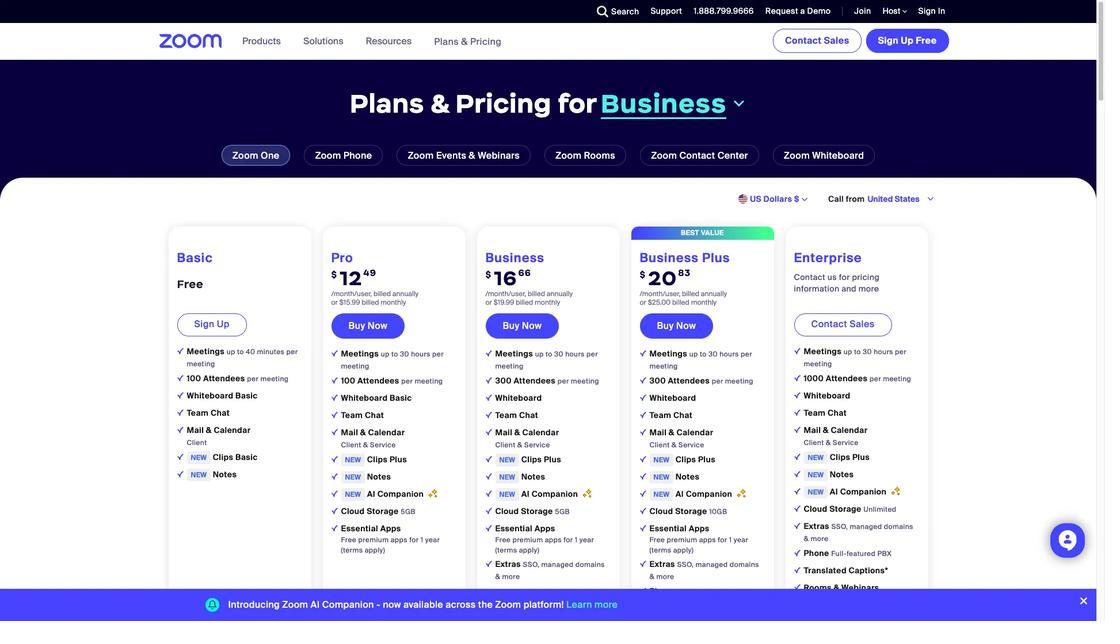 Task type: vqa. For each thing, say whether or not it's contained in the screenshot.


Task type: describe. For each thing, give the bounding box(es) containing it.
buy now for 16
[[503, 320, 542, 332]]

/month/user, billed annually or $25.00 billed monthly
[[640, 290, 727, 307]]

billed right $15.99
[[362, 298, 379, 307]]

ai for enterprise
[[830, 487, 838, 497]]

billed down 83
[[682, 290, 699, 299]]

zoom phone
[[315, 150, 372, 162]]

zoom for zoom phone
[[315, 150, 341, 162]]

buy for 16
[[503, 320, 520, 332]]

request a demo
[[766, 6, 831, 16]]

pro
[[331, 250, 353, 266]]

support
[[651, 6, 682, 16]]

mail & calendar client & service for pro
[[341, 428, 405, 450]]

workspace reservation*
[[804, 600, 902, 611]]

2 horizontal spatial extras
[[804, 521, 832, 532]]

in
[[938, 6, 946, 16]]

apply) for 16
[[519, 546, 540, 555]]

new ai companion for pro
[[345, 489, 426, 500]]

featured
[[847, 550, 876, 559]]

introducing
[[228, 599, 280, 611]]

from
[[846, 194, 865, 205]]

essential for 16
[[495, 524, 533, 534]]

sign for sign in
[[919, 6, 936, 16]]

events
[[436, 150, 466, 162]]

now for 12
[[368, 320, 388, 332]]

new notes for enterprise
[[808, 470, 854, 480]]

service for pro
[[370, 441, 396, 450]]

$ inside business $ 16 66
[[486, 269, 492, 280]]

us dollars $
[[750, 194, 800, 205]]

product information navigation
[[234, 23, 510, 60]]

billed right $25.00
[[672, 298, 690, 307]]

3 apps from the left
[[689, 524, 710, 534]]

zoom for zoom whiteboard
[[784, 150, 810, 162]]

minutes
[[257, 348, 285, 357]]

products button
[[242, 23, 286, 60]]

team chat for business
[[495, 410, 538, 421]]

1 horizontal spatial show options image
[[926, 195, 935, 204]]

annually for 20
[[701, 290, 727, 299]]

buy for 12
[[349, 320, 365, 332]]

1 vertical spatial contact sales link
[[794, 314, 892, 337]]

to for enterprise
[[854, 348, 861, 357]]

$ inside popup button
[[794, 194, 800, 205]]

rooms inside tabs of zoom services tab list
[[584, 150, 615, 162]]

a
[[801, 6, 805, 16]]

us
[[750, 194, 762, 205]]

workspace
[[804, 600, 849, 611]]

sales inside 'meetings' navigation
[[824, 35, 849, 47]]

now
[[383, 599, 401, 611]]

zoom rooms
[[556, 150, 615, 162]]

premium for 16
[[513, 536, 543, 545]]

main content containing business
[[0, 23, 1097, 622]]

annually for 49
[[392, 290, 419, 299]]

products
[[242, 35, 281, 47]]

30 for pro
[[400, 350, 409, 359]]

join link up 'meetings' navigation
[[855, 6, 871, 16]]

new clips plus for enterprise
[[808, 452, 870, 463]]

300 for cloud storage 5gb
[[495, 376, 512, 386]]

cloud storage 10gb
[[650, 507, 727, 517]]

attendees for business
[[514, 376, 556, 386]]

$15.99
[[339, 298, 360, 307]]

sign up free
[[878, 35, 937, 47]]

phone for phone full-featured pbx
[[804, 549, 829, 559]]

storage for pro
[[367, 507, 399, 517]]

/month/user, for 12
[[331, 290, 372, 299]]

companion for pro
[[377, 489, 424, 500]]

resources button
[[366, 23, 417, 60]]

host button
[[883, 6, 907, 17]]

premium for 12
[[358, 536, 389, 545]]

business $ 16 66
[[486, 250, 545, 291]]

3 now from the left
[[676, 320, 696, 332]]

essential apps free premium apps for 1 year (terms apply) for 12
[[341, 524, 440, 555]]

solutions button
[[303, 23, 349, 60]]

30 for enterprise
[[863, 348, 872, 357]]

mail for business
[[495, 428, 512, 438]]

1 vertical spatial webinars
[[842, 583, 879, 593]]

to for basic
[[237, 348, 244, 357]]

search button
[[588, 0, 642, 23]]

meetings navigation
[[771, 23, 951, 55]]

/month/user, billed annually or $15.99 billed monthly
[[331, 290, 419, 307]]

demo
[[807, 6, 831, 16]]

300 for cloud storage 10gb
[[650, 376, 666, 386]]

us dollars $ button
[[750, 194, 800, 205]]

notes for pro
[[367, 472, 391, 482]]

zoom events & webinars
[[408, 150, 520, 162]]

call from
[[828, 194, 865, 205]]

storage for enterprise
[[830, 504, 862, 515]]

sign in
[[919, 6, 946, 16]]

plus inside business plus $ 20 83
[[702, 250, 730, 266]]

40
[[246, 348, 255, 357]]

us
[[828, 272, 837, 283]]

essential for 12
[[341, 524, 378, 534]]

2 horizontal spatial domains
[[884, 523, 914, 532]]

webinars inside tabs of zoom services tab list
[[478, 150, 520, 162]]

client for pro
[[341, 441, 361, 450]]

calendar for enterprise
[[831, 425, 868, 436]]

10gb
[[709, 508, 727, 517]]

to for pro
[[391, 350, 398, 359]]

unlimited inside the cloud storage unlimited
[[864, 505, 897, 515]]

2 horizontal spatial sso, managed domains & more
[[804, 523, 914, 544]]

calendar for pro
[[368, 428, 405, 438]]

mail & calendar client
[[187, 425, 251, 448]]

plus for business
[[544, 455, 561, 465]]

up for enterprise
[[844, 348, 852, 357]]

per inside 1000 attendees per meeting
[[870, 375, 881, 384]]

best
[[681, 228, 699, 238]]

full-
[[831, 550, 847, 559]]

business plus $ 20 83
[[640, 250, 730, 291]]

pro $ 12 49
[[331, 250, 376, 291]]

team for pro
[[341, 410, 363, 421]]

notes for basic
[[213, 470, 237, 480]]

up to 30 hours per meeting for business
[[495, 350, 598, 371]]

30 for business
[[554, 350, 564, 359]]

2 horizontal spatial sso,
[[832, 523, 848, 532]]

available
[[403, 599, 443, 611]]

zoom whiteboard
[[784, 150, 864, 162]]

attendees for basic
[[203, 374, 245, 384]]

or for 16
[[486, 298, 492, 307]]

meetings for basic
[[187, 346, 227, 357]]

whiteboard inside tabs of zoom services tab list
[[812, 150, 864, 162]]

16
[[494, 266, 517, 291]]

meetings for pro
[[341, 349, 381, 359]]

-
[[376, 599, 381, 611]]

rooms & webinars
[[804, 583, 879, 593]]

notes for enterprise
[[830, 470, 854, 480]]

phone unlimited regional
[[650, 587, 740, 597]]

pbx
[[878, 550, 892, 559]]

83
[[678, 268, 691, 279]]

clips for enterprise
[[830, 452, 851, 463]]

66
[[518, 268, 531, 279]]

sign for sign up free
[[878, 35, 899, 47]]

& inside product information navigation
[[461, 35, 468, 47]]

1000 attendees per meeting
[[804, 374, 911, 384]]

call
[[828, 194, 844, 205]]

billed right $19.99
[[516, 298, 533, 307]]

12
[[340, 266, 362, 291]]

hours for business
[[565, 350, 585, 359]]

3 premium from the left
[[667, 536, 697, 545]]

3 year from the left
[[734, 536, 748, 545]]

mail for enterprise
[[804, 425, 821, 436]]

introducing zoom ai companion - now available across the zoom platform! learn more
[[228, 599, 618, 611]]

5gb for 12
[[401, 508, 416, 517]]

sign up
[[194, 318, 230, 330]]

search
[[611, 6, 639, 17]]

meetings down $25.00
[[650, 349, 689, 359]]

across
[[446, 599, 476, 611]]

extras for cloud storage 10gb
[[650, 559, 677, 570]]

49
[[363, 268, 376, 279]]

300 attendees per meeting for cloud storage 10gb
[[650, 376, 754, 386]]

more inside enterprise contact us for pricing information and more
[[859, 284, 879, 294]]

zoom one
[[232, 150, 279, 162]]

business for business $ 16 66
[[486, 250, 545, 266]]

monthly for 20
[[691, 298, 717, 307]]

pricing
[[852, 272, 880, 283]]

mail for basic
[[187, 425, 204, 436]]

chat for enterprise
[[828, 408, 847, 418]]

sign up free button
[[866, 29, 949, 53]]

translated
[[804, 566, 847, 576]]

phone full-featured pbx
[[804, 549, 892, 559]]

to for business
[[546, 350, 553, 359]]

1.888.799.9666
[[694, 6, 754, 16]]

phone for phone unlimited regional
[[650, 587, 675, 597]]

ai for business
[[521, 489, 530, 500]]

and
[[842, 284, 857, 294]]

contact inside 'meetings' navigation
[[785, 35, 822, 47]]

billed down "49"
[[374, 290, 391, 299]]

enterprise contact us for pricing information and more
[[794, 250, 880, 294]]

companion for enterprise
[[840, 487, 887, 497]]

captions*
[[849, 566, 888, 576]]

team chat for enterprise
[[804, 408, 847, 418]]

one
[[261, 150, 279, 162]]

information
[[794, 284, 840, 294]]

1000
[[804, 374, 824, 384]]

domains for cloud storage 10gb
[[730, 561, 759, 570]]

request
[[766, 6, 798, 16]]

zoom for zoom events & webinars
[[408, 150, 434, 162]]

1 for 12
[[421, 536, 423, 545]]

notes for business
[[521, 472, 545, 482]]

new inside new clips basic
[[191, 454, 207, 463]]

/month/user, for 20
[[640, 290, 681, 299]]

business for business
[[601, 87, 727, 120]]



Task type: locate. For each thing, give the bounding box(es) containing it.
plus
[[702, 250, 730, 266], [853, 452, 870, 463], [390, 455, 407, 465], [544, 455, 561, 465], [698, 455, 716, 465]]

0 horizontal spatial plans
[[350, 87, 424, 120]]

1 horizontal spatial webinars
[[842, 583, 879, 593]]

annually inside /month/user, billed annually or $19.99 billed monthly
[[547, 290, 573, 299]]

sales down and
[[850, 318, 875, 330]]

per
[[286, 348, 298, 357], [895, 348, 907, 357], [432, 350, 444, 359], [587, 350, 598, 359], [741, 350, 752, 359], [247, 375, 259, 384], [870, 375, 881, 384], [401, 377, 413, 386], [558, 377, 569, 386], [712, 377, 723, 386]]

annually
[[392, 290, 419, 299], [547, 290, 573, 299], [701, 290, 727, 299]]

or left $15.99
[[331, 298, 338, 307]]

0 horizontal spatial monthly
[[381, 298, 406, 307]]

1 (terms from the left
[[341, 546, 363, 555]]

or left $25.00
[[640, 298, 646, 307]]

monthly inside /month/user, billed annually or $25.00 billed monthly
[[691, 298, 717, 307]]

1 buy now link from the left
[[331, 314, 405, 339]]

1 1 from the left
[[421, 536, 423, 545]]

managed
[[850, 523, 882, 532], [541, 561, 574, 570], [696, 561, 728, 570]]

new notes for pro
[[345, 472, 391, 482]]

plus for pro
[[390, 455, 407, 465]]

to
[[237, 348, 244, 357], [854, 348, 861, 357], [391, 350, 398, 359], [546, 350, 553, 359], [700, 350, 707, 359]]

meeting inside 1000 attendees per meeting
[[883, 375, 911, 384]]

0 horizontal spatial (terms
[[341, 546, 363, 555]]

team
[[187, 408, 209, 418], [804, 408, 826, 418], [341, 410, 363, 421], [495, 410, 517, 421], [650, 410, 671, 421]]

up down /month/user, billed annually or $15.99 billed monthly
[[381, 350, 390, 359]]

3 /month/user, from the left
[[640, 290, 681, 299]]

zoom for zoom one
[[232, 150, 258, 162]]

buy now link for 12
[[331, 314, 405, 339]]

to inside up to 40 minutes per meeting
[[237, 348, 244, 357]]

apps
[[391, 536, 408, 545], [545, 536, 562, 545], [699, 536, 716, 545]]

up for business
[[535, 350, 544, 359]]

plans
[[434, 35, 459, 47], [350, 87, 424, 120]]

sso, managed domains & more up platform! at the bottom of page
[[495, 561, 605, 582]]

storage for business
[[521, 507, 553, 517]]

phone inside tabs of zoom services tab list
[[344, 150, 372, 162]]

1 or from the left
[[331, 298, 338, 307]]

clips for basic
[[213, 452, 233, 463]]

/month/user, inside /month/user, billed annually or $25.00 billed monthly
[[640, 290, 681, 299]]

annually inside /month/user, billed annually or $25.00 billed monthly
[[701, 290, 727, 299]]

20
[[648, 266, 677, 291]]

contact sales link
[[773, 29, 862, 53], [794, 314, 892, 337]]

1 300 attendees per meeting from the left
[[495, 376, 599, 386]]

0 horizontal spatial 300 attendees per meeting
[[495, 376, 599, 386]]

2 vertical spatial sign
[[194, 318, 214, 330]]

meetings down $15.99
[[341, 349, 381, 359]]

0 horizontal spatial essential apps free premium apps for 1 year (terms apply)
[[341, 524, 440, 555]]

0 horizontal spatial 300
[[495, 376, 512, 386]]

client for enterprise
[[804, 439, 824, 448]]

cloud storage unlimited
[[804, 504, 897, 515]]

platform!
[[524, 599, 564, 611]]

apps for 12
[[380, 524, 401, 534]]

plans for plans & pricing
[[434, 35, 459, 47]]

0 horizontal spatial show options image
[[800, 195, 809, 205]]

per inside up to 40 minutes per meeting
[[286, 348, 298, 357]]

1 buy now from the left
[[349, 320, 388, 332]]

2 horizontal spatial apply)
[[673, 546, 694, 555]]

sso, managed domains & more up featured
[[804, 523, 914, 544]]

apply) down cloud storage 10gb
[[673, 546, 694, 555]]

up left '40'
[[227, 348, 235, 357]]

buy now down /month/user, billed annually or $25.00 billed monthly
[[657, 320, 696, 332]]

new ai companion for business
[[499, 489, 580, 500]]

up inside button
[[901, 35, 914, 47]]

2 annually from the left
[[547, 290, 573, 299]]

join
[[855, 6, 871, 16]]

3 buy from the left
[[657, 320, 674, 332]]

0 horizontal spatial 100 attendees per meeting
[[187, 374, 289, 384]]

0 horizontal spatial sso, managed domains & more
[[495, 561, 605, 582]]

$19.99
[[494, 298, 514, 307]]

1 premium from the left
[[358, 536, 389, 545]]

regional
[[712, 588, 740, 597]]

monthly inside /month/user, billed annually or $19.99 billed monthly
[[535, 298, 560, 307]]

/month/user, down "49"
[[331, 290, 372, 299]]

client inside mail & calendar client
[[187, 439, 207, 448]]

now down /month/user, billed annually or $25.00 billed monthly
[[676, 320, 696, 332]]

pricing inside main content
[[456, 87, 552, 120]]

mail
[[187, 425, 204, 436], [804, 425, 821, 436], [341, 428, 358, 438], [495, 428, 512, 438], [650, 428, 667, 438]]

1 horizontal spatial apps
[[545, 536, 562, 545]]

up inside main content
[[217, 318, 230, 330]]

2 horizontal spatial annually
[[701, 290, 727, 299]]

value
[[701, 228, 724, 238]]

or for 20
[[640, 298, 646, 307]]

2 horizontal spatial (terms
[[650, 546, 671, 555]]

up down /month/user, billed annually or $19.99 billed monthly
[[535, 350, 544, 359]]

1 horizontal spatial (terms
[[495, 546, 517, 555]]

up inside up to 40 minutes per meeting
[[227, 348, 235, 357]]

monthly inside /month/user, billed annually or $15.99 billed monthly
[[381, 298, 406, 307]]

1 essential apps free premium apps for 1 year (terms apply) from the left
[[341, 524, 440, 555]]

3 1 from the left
[[729, 536, 732, 545]]

1 apply) from the left
[[365, 546, 385, 555]]

up down /month/user, billed annually or $25.00 billed monthly
[[689, 350, 698, 359]]

1 now from the left
[[368, 320, 388, 332]]

buy now link down /month/user, billed annually or $25.00 billed monthly
[[640, 314, 713, 339]]

monthly right $19.99
[[535, 298, 560, 307]]

0 horizontal spatial /month/user,
[[331, 290, 372, 299]]

show options image right dollars
[[800, 195, 809, 205]]

unlimited up the pbx
[[864, 505, 897, 515]]

enterprise
[[794, 250, 862, 266]]

show options image
[[926, 195, 935, 204], [800, 195, 809, 205]]

3 buy now from the left
[[657, 320, 696, 332]]

resources
[[366, 35, 412, 47]]

0 horizontal spatial apps
[[380, 524, 401, 534]]

annually right "20"
[[701, 290, 727, 299]]

$25.00
[[648, 298, 671, 307]]

2 horizontal spatial managed
[[850, 523, 882, 532]]

team chat for basic
[[187, 408, 230, 418]]

2 horizontal spatial now
[[676, 320, 696, 332]]

1 horizontal spatial managed
[[696, 561, 728, 570]]

annually inside /month/user, billed annually or $15.99 billed monthly
[[392, 290, 419, 299]]

buy now down /month/user, billed annually or $19.99 billed monthly
[[503, 320, 542, 332]]

cloud for business
[[495, 507, 519, 517]]

2 horizontal spatial 1
[[729, 536, 732, 545]]

1 monthly from the left
[[381, 298, 406, 307]]

webinars
[[478, 150, 520, 162], [842, 583, 879, 593]]

0 horizontal spatial buy now link
[[331, 314, 405, 339]]

up to 30 hours per meeting for enterprise
[[804, 348, 907, 369]]

apply) for 12
[[365, 546, 385, 555]]

new notes for business
[[499, 472, 545, 482]]

1 horizontal spatial now
[[522, 320, 542, 332]]

buy now for 12
[[349, 320, 388, 332]]

1 horizontal spatial include image
[[486, 526, 492, 532]]

best value
[[681, 228, 724, 238]]

plans inside product information navigation
[[434, 35, 459, 47]]

plans & pricing
[[434, 35, 502, 47]]

apply) up platform! at the bottom of page
[[519, 546, 540, 555]]

0 vertical spatial unlimited
[[864, 505, 897, 515]]

$ inside pro $ 12 49
[[331, 269, 337, 280]]

include image for up to 30 hours per meeting
[[331, 350, 338, 357]]

sso,
[[832, 523, 848, 532], [523, 561, 540, 570], [677, 561, 694, 570]]

0 vertical spatial up
[[901, 35, 914, 47]]

chat for pro
[[365, 410, 384, 421]]

100 attendees per meeting for pro
[[341, 376, 443, 386]]

year for 16
[[580, 536, 594, 545]]

pricing for plans & pricing
[[470, 35, 502, 47]]

contact sales down demo
[[785, 35, 849, 47]]

buy now link down /month/user, billed annually or $15.99 billed monthly
[[331, 314, 405, 339]]

$ inside business plus $ 20 83
[[640, 269, 646, 280]]

apps for 16
[[535, 524, 555, 534]]

for
[[558, 87, 597, 120], [839, 272, 850, 283], [409, 536, 419, 545], [564, 536, 573, 545], [718, 536, 727, 545]]

ok image
[[177, 375, 183, 382], [331, 378, 338, 384], [640, 378, 646, 384], [794, 393, 800, 399], [640, 395, 646, 401], [331, 412, 338, 418], [486, 456, 492, 463], [177, 471, 183, 478], [794, 471, 800, 478], [331, 474, 338, 480], [486, 474, 492, 480], [331, 491, 338, 497], [486, 491, 492, 497], [331, 508, 338, 515], [486, 508, 492, 515], [486, 561, 492, 568], [794, 568, 800, 574], [640, 588, 646, 595]]

sso, managed domains & more for cloud storage 10gb
[[650, 561, 759, 582]]

1 horizontal spatial 5gb
[[555, 508, 570, 517]]

include image
[[331, 350, 338, 357], [486, 526, 492, 532]]

1 300 from the left
[[495, 376, 512, 386]]

learn more link
[[567, 599, 618, 611]]

1 apps from the left
[[391, 536, 408, 545]]

3 monthly from the left
[[691, 298, 717, 307]]

center
[[718, 150, 748, 162]]

domains up regional
[[730, 561, 759, 570]]

0 vertical spatial contact sales
[[785, 35, 849, 47]]

apps
[[380, 524, 401, 534], [535, 524, 555, 534], [689, 524, 710, 534]]

managed up regional
[[696, 561, 728, 570]]

sso, for cloud storage 10gb
[[677, 561, 694, 570]]

meetings for business
[[495, 349, 535, 359]]

attendees
[[203, 374, 245, 384], [826, 374, 868, 384], [358, 376, 399, 386], [514, 376, 556, 386], [668, 376, 710, 386]]

1 horizontal spatial up
[[901, 35, 914, 47]]

1 horizontal spatial rooms
[[804, 583, 832, 593]]

translated captions*
[[804, 566, 888, 576]]

2 1 from the left
[[575, 536, 578, 545]]

attendees for enterprise
[[826, 374, 868, 384]]

whiteboard basic for pro
[[341, 393, 412, 403]]

new notes
[[191, 470, 237, 480], [808, 470, 854, 480], [345, 472, 391, 482], [499, 472, 545, 482], [654, 472, 700, 482]]

up to 40 minutes per meeting
[[187, 348, 298, 369]]

2 /month/user, from the left
[[486, 290, 526, 299]]

domains up the pbx
[[884, 523, 914, 532]]

2 buy now from the left
[[503, 320, 542, 332]]

cloud storage 5gb for 12
[[341, 507, 416, 517]]

2 horizontal spatial apps
[[689, 524, 710, 534]]

webinars right events
[[478, 150, 520, 162]]

1 horizontal spatial annually
[[547, 290, 573, 299]]

1 annually from the left
[[392, 290, 419, 299]]

unlimited left regional
[[677, 588, 710, 597]]

contact sales link down demo
[[773, 29, 862, 53]]

1 essential from the left
[[341, 524, 378, 534]]

domains up learn more link
[[576, 561, 605, 570]]

mail & calendar client & service for enterprise
[[804, 425, 868, 448]]

1 horizontal spatial sso,
[[677, 561, 694, 570]]

up for pro
[[381, 350, 390, 359]]

0 horizontal spatial webinars
[[478, 150, 520, 162]]

monthly right $15.99
[[381, 298, 406, 307]]

3 essential apps free premium apps for 1 year (terms apply) from the left
[[650, 524, 748, 555]]

$ left 12
[[331, 269, 337, 280]]

managed down the cloud storage unlimited on the right
[[850, 523, 882, 532]]

support link
[[642, 0, 685, 23], [651, 6, 682, 16]]

calendar inside mail & calendar client
[[214, 425, 251, 436]]

meeting inside up to 40 minutes per meeting
[[187, 360, 215, 369]]

or for 12
[[331, 298, 338, 307]]

sign inside button
[[878, 35, 899, 47]]

300
[[495, 376, 512, 386], [650, 376, 666, 386]]

client
[[187, 439, 207, 448], [804, 439, 824, 448], [341, 441, 361, 450], [495, 441, 516, 450], [650, 441, 670, 450]]

2 horizontal spatial apps
[[699, 536, 716, 545]]

include image
[[177, 348, 183, 355], [794, 348, 800, 355], [486, 350, 492, 357], [640, 350, 646, 357], [331, 526, 338, 532], [640, 526, 646, 532]]

rooms
[[584, 150, 615, 162], [804, 583, 832, 593]]

3 essential from the left
[[650, 524, 687, 534]]

or inside /month/user, billed annually or $19.99 billed monthly
[[486, 298, 492, 307]]

annually for 66
[[547, 290, 573, 299]]

1 horizontal spatial sso, managed domains & more
[[650, 561, 759, 582]]

2 buy now link from the left
[[486, 314, 559, 339]]

managed up platform! at the bottom of page
[[541, 561, 574, 570]]

main content
[[0, 23, 1097, 622]]

meetings down sign up link
[[187, 346, 227, 357]]

now down /month/user, billed annually or $19.99 billed monthly
[[522, 320, 542, 332]]

2 horizontal spatial or
[[640, 298, 646, 307]]

3 or from the left
[[640, 298, 646, 307]]

up to 30 hours per meeting
[[804, 348, 907, 369], [341, 350, 444, 371], [495, 350, 598, 371], [650, 350, 752, 371]]

2 horizontal spatial sign
[[919, 6, 936, 16]]

sign inside main content
[[194, 318, 214, 330]]

1 apps from the left
[[380, 524, 401, 534]]

0 vertical spatial webinars
[[478, 150, 520, 162]]

sign left in
[[919, 6, 936, 16]]

companion for business
[[532, 489, 578, 500]]

1 horizontal spatial phone
[[650, 587, 675, 597]]

sales down demo
[[824, 35, 849, 47]]

clips
[[213, 452, 233, 463], [830, 452, 851, 463], [367, 455, 388, 465], [521, 455, 542, 465], [676, 455, 696, 465]]

0 horizontal spatial up
[[217, 318, 230, 330]]

0 vertical spatial sign
[[919, 6, 936, 16]]

2 300 from the left
[[650, 376, 666, 386]]

2 or from the left
[[486, 298, 492, 307]]

2 horizontal spatial phone
[[804, 549, 829, 559]]

dollars
[[764, 194, 792, 205]]

contact sales link inside 'meetings' navigation
[[773, 29, 862, 53]]

2 5gb from the left
[[555, 508, 570, 517]]

contact up information
[[794, 272, 826, 283]]

1 vertical spatial pricing
[[456, 87, 552, 120]]

annually right business $ 16 66
[[547, 290, 573, 299]]

up for basic
[[227, 348, 235, 357]]

zoom contact center
[[651, 150, 748, 162]]

1 vertical spatial sign
[[878, 35, 899, 47]]

1 horizontal spatial or
[[486, 298, 492, 307]]

2 year from the left
[[580, 536, 594, 545]]

3 buy now link from the left
[[640, 314, 713, 339]]

ai for pro
[[367, 489, 375, 500]]

0 horizontal spatial or
[[331, 298, 338, 307]]

banner
[[145, 23, 951, 60]]

0 horizontal spatial domains
[[576, 561, 605, 570]]

1 year from the left
[[425, 536, 440, 545]]

1 horizontal spatial monthly
[[535, 298, 560, 307]]

1 horizontal spatial sign
[[878, 35, 899, 47]]

1 5gb from the left
[[401, 508, 416, 517]]

contact sales inside 'meetings' navigation
[[785, 35, 849, 47]]

cloud for enterprise
[[804, 504, 828, 515]]

service for business
[[524, 441, 550, 450]]

managed for cloud storage 10gb
[[696, 561, 728, 570]]

ok image
[[794, 375, 800, 382], [486, 378, 492, 384], [177, 393, 183, 399], [331, 395, 338, 401], [486, 395, 492, 401], [177, 410, 183, 416], [794, 410, 800, 416], [486, 412, 492, 418], [640, 412, 646, 418], [177, 427, 183, 433], [794, 427, 800, 433], [331, 429, 338, 436], [486, 429, 492, 436], [640, 429, 646, 436], [177, 454, 183, 460], [794, 454, 800, 460], [331, 456, 338, 463], [640, 456, 646, 463], [640, 474, 646, 480], [794, 489, 800, 495], [640, 491, 646, 497], [794, 506, 800, 512], [640, 508, 646, 515], [794, 523, 800, 530], [794, 550, 800, 557], [640, 561, 646, 568], [794, 585, 800, 591]]

up up up to 40 minutes per meeting
[[217, 318, 230, 330]]

up down host dropdown button on the right of page
[[901, 35, 914, 47]]

$ left "20"
[[640, 269, 646, 280]]

0 horizontal spatial 5gb
[[401, 508, 416, 517]]

the
[[478, 599, 493, 611]]

banner containing contact sales
[[145, 23, 951, 60]]

$
[[794, 194, 800, 205], [331, 269, 337, 280], [486, 269, 492, 280], [640, 269, 646, 280]]

buy down $15.99
[[349, 320, 365, 332]]

2 horizontal spatial essential
[[650, 524, 687, 534]]

2 now from the left
[[522, 320, 542, 332]]

1 horizontal spatial unlimited
[[864, 505, 897, 515]]

sso, managed domains & more
[[804, 523, 914, 544], [495, 561, 605, 582], [650, 561, 759, 582]]

contact sales down and
[[811, 318, 875, 330]]

2 horizontal spatial year
[[734, 536, 748, 545]]

/month/user, inside /month/user, billed annually or $19.99 billed monthly
[[486, 290, 526, 299]]

2 buy from the left
[[503, 320, 520, 332]]

new clips plus for pro
[[345, 455, 407, 465]]

0 vertical spatial rooms
[[584, 150, 615, 162]]

zoom logo image
[[159, 34, 222, 48]]

monthly down business plus $ 20 83
[[691, 298, 717, 307]]

contact left center
[[680, 150, 715, 162]]

now
[[368, 320, 388, 332], [522, 320, 542, 332], [676, 320, 696, 332]]

0 horizontal spatial apps
[[391, 536, 408, 545]]

managed for cloud storage 5gb
[[541, 561, 574, 570]]

team for enterprise
[[804, 408, 826, 418]]

sso, managed domains & more up phone unlimited regional
[[650, 561, 759, 582]]

contact sales inside main content
[[811, 318, 875, 330]]

apps for 12
[[391, 536, 408, 545]]

1 horizontal spatial /month/user,
[[486, 290, 526, 299]]

buy now down /month/user, billed annually or $15.99 billed monthly
[[349, 320, 388, 332]]

plans for plans & pricing for
[[350, 87, 424, 120]]

/month/user, down 66 on the top of page
[[486, 290, 526, 299]]

buy down $25.00
[[657, 320, 674, 332]]

join link
[[846, 0, 874, 23], [855, 6, 871, 16]]

2 (terms from the left
[[495, 546, 517, 555]]

1 for 16
[[575, 536, 578, 545]]

2 300 attendees per meeting from the left
[[650, 376, 754, 386]]

1 horizontal spatial cloud storage 5gb
[[495, 507, 570, 517]]

now down /month/user, billed annually or $15.99 billed monthly
[[368, 320, 388, 332]]

join link left host
[[846, 0, 874, 23]]

sso, up platform! at the bottom of page
[[523, 561, 540, 570]]

cloud storage 5gb
[[341, 507, 416, 517], [495, 507, 570, 517]]

premium
[[358, 536, 389, 545], [513, 536, 543, 545], [667, 536, 697, 545]]

up
[[901, 35, 914, 47], [217, 318, 230, 330]]

team for basic
[[187, 408, 209, 418]]

free inside sign up free button
[[916, 35, 937, 47]]

team for business
[[495, 410, 517, 421]]

sign up up to 40 minutes per meeting
[[194, 318, 214, 330]]

1 horizontal spatial 1
[[575, 536, 578, 545]]

cloud for pro
[[341, 507, 365, 517]]

up up 1000 attendees per meeting
[[844, 348, 852, 357]]

1 horizontal spatial year
[[580, 536, 594, 545]]

zoom for zoom contact center
[[651, 150, 677, 162]]

reservation*
[[851, 600, 902, 611]]

0 vertical spatial contact sales link
[[773, 29, 862, 53]]

1 buy from the left
[[349, 320, 365, 332]]

or inside /month/user, billed annually or $15.99 billed monthly
[[331, 298, 338, 307]]

0 horizontal spatial rooms
[[584, 150, 615, 162]]

mail & calendar client & service for business
[[495, 428, 559, 450]]

sso, up phone unlimited regional
[[677, 561, 694, 570]]

3 apply) from the left
[[673, 546, 694, 555]]

2 monthly from the left
[[535, 298, 560, 307]]

sign for sign up
[[194, 318, 214, 330]]

buy down $19.99
[[503, 320, 520, 332]]

contact inside tabs of zoom services tab list
[[680, 150, 715, 162]]

plans & pricing for
[[350, 87, 597, 120]]

plans & pricing link
[[434, 35, 502, 47], [434, 35, 502, 47]]

webinars up workspace reservation* at right bottom
[[842, 583, 879, 593]]

contact down a in the top of the page
[[785, 35, 822, 47]]

buy now link down /month/user, billed annually or $19.99 billed monthly
[[486, 314, 559, 339]]

0 vertical spatial plans
[[434, 35, 459, 47]]

0 horizontal spatial 100
[[187, 374, 201, 384]]

2 premium from the left
[[513, 536, 543, 545]]

new clips plus
[[808, 452, 870, 463], [345, 455, 407, 465], [499, 455, 561, 465], [654, 455, 716, 465]]

0 horizontal spatial now
[[368, 320, 388, 332]]

& inside tabs of zoom services tab list
[[469, 150, 476, 162]]

0 horizontal spatial whiteboard basic
[[187, 391, 258, 401]]

0 horizontal spatial sso,
[[523, 561, 540, 570]]

whiteboard basic
[[187, 391, 258, 401], [341, 393, 412, 403]]

2 horizontal spatial buy now
[[657, 320, 696, 332]]

contact inside enterprise contact us for pricing information and more
[[794, 272, 826, 283]]

contact down information
[[811, 318, 847, 330]]

apps for 16
[[545, 536, 562, 545]]

show options image right country/region 'text field'
[[926, 195, 935, 204]]

business button
[[601, 87, 747, 120]]

calendar for business
[[522, 428, 559, 438]]

& inside mail & calendar client
[[206, 425, 212, 436]]

request a demo link
[[757, 0, 834, 23], [766, 6, 831, 16]]

mail & calendar client & service
[[804, 425, 868, 448], [341, 428, 405, 450], [495, 428, 559, 450], [650, 428, 714, 450]]

unlimited inside phone unlimited regional
[[677, 588, 710, 597]]

1 vertical spatial sales
[[850, 318, 875, 330]]

0 horizontal spatial cloud storage 5gb
[[341, 507, 416, 517]]

2 horizontal spatial /month/user,
[[640, 290, 681, 299]]

annually right $15.99
[[392, 290, 419, 299]]

/month/user, billed annually or $19.99 billed monthly
[[486, 290, 573, 307]]

include image for free premium apps for 1 year (terms apply)
[[486, 526, 492, 532]]

companion
[[840, 487, 887, 497], [377, 489, 424, 500], [532, 489, 578, 500], [686, 489, 732, 500], [322, 599, 374, 611]]

0 horizontal spatial buy now
[[349, 320, 388, 332]]

down image
[[731, 97, 747, 111]]

1 horizontal spatial premium
[[513, 536, 543, 545]]

mail for pro
[[341, 428, 358, 438]]

for inside enterprise contact us for pricing information and more
[[839, 272, 850, 283]]

business for business plus $ 20 83
[[640, 250, 699, 266]]

1 /month/user, from the left
[[331, 290, 372, 299]]

tabs of zoom services tab list
[[17, 145, 1079, 166]]

1 cloud storage 5gb from the left
[[341, 507, 416, 517]]

2 apps from the left
[[535, 524, 555, 534]]

new clips basic
[[191, 452, 258, 463]]

sign up link
[[177, 314, 247, 337]]

pricing inside product information navigation
[[470, 35, 502, 47]]

1 horizontal spatial buy
[[503, 320, 520, 332]]

solutions
[[303, 35, 343, 47]]

2 horizontal spatial essential apps free premium apps for 1 year (terms apply)
[[650, 524, 748, 555]]

1 vertical spatial up
[[217, 318, 230, 330]]

2 horizontal spatial buy
[[657, 320, 674, 332]]

pricing for plans & pricing for
[[456, 87, 552, 120]]

2 apps from the left
[[545, 536, 562, 545]]

business inside business plus $ 20 83
[[640, 250, 699, 266]]

or left $19.99
[[486, 298, 492, 307]]

1 vertical spatial rooms
[[804, 583, 832, 593]]

0 horizontal spatial unlimited
[[677, 588, 710, 597]]

2 horizontal spatial buy now link
[[640, 314, 713, 339]]

Country/Region text field
[[867, 193, 925, 205]]

contact sales link down and
[[794, 314, 892, 337]]

host
[[883, 6, 902, 16]]

1 horizontal spatial buy now
[[503, 320, 542, 332]]

$ left 16 at top left
[[486, 269, 492, 280]]

chat
[[211, 408, 230, 418], [828, 408, 847, 418], [365, 410, 384, 421], [519, 410, 538, 421], [674, 410, 693, 421]]

business
[[601, 87, 727, 120], [486, 250, 545, 266], [640, 250, 699, 266]]

extras for cloud storage 5gb
[[495, 559, 523, 570]]

1 vertical spatial include image
[[486, 526, 492, 532]]

2 apply) from the left
[[519, 546, 540, 555]]

1 horizontal spatial plans
[[434, 35, 459, 47]]

year
[[425, 536, 440, 545], [580, 536, 594, 545], [734, 536, 748, 545]]

0 horizontal spatial premium
[[358, 536, 389, 545]]

$ right dollars
[[794, 194, 800, 205]]

meetings up 1000
[[804, 346, 844, 357]]

meetings down $19.99
[[495, 349, 535, 359]]

essential apps free premium apps for 1 year (terms apply)
[[341, 524, 440, 555], [495, 524, 594, 555], [650, 524, 748, 555]]

basic
[[177, 250, 213, 266], [235, 391, 258, 401], [390, 393, 412, 403], [235, 452, 258, 463]]

/month/user, down 83
[[640, 290, 681, 299]]

1 horizontal spatial essential
[[495, 524, 533, 534]]

billed
[[374, 290, 391, 299], [528, 290, 545, 299], [682, 290, 699, 299], [362, 298, 379, 307], [516, 298, 533, 307], [672, 298, 690, 307]]

5gb for 16
[[555, 508, 570, 517]]

hours for pro
[[411, 350, 431, 359]]

3 (terms from the left
[[650, 546, 671, 555]]

/month/user, inside /month/user, billed annually or $15.99 billed monthly
[[331, 290, 372, 299]]

up to 30 hours per meeting for pro
[[341, 350, 444, 371]]

billed down 66 on the top of page
[[528, 290, 545, 299]]

sales inside main content
[[850, 318, 875, 330]]

hours
[[874, 348, 893, 357], [411, 350, 431, 359], [565, 350, 585, 359], [720, 350, 739, 359]]

new ai companion for enterprise
[[808, 487, 889, 497]]

now for 16
[[522, 320, 542, 332]]

3 annually from the left
[[701, 290, 727, 299]]

plus for enterprise
[[853, 452, 870, 463]]

1 vertical spatial unlimited
[[677, 588, 710, 597]]

new clips plus for business
[[499, 455, 561, 465]]

0 horizontal spatial annually
[[392, 290, 419, 299]]

3 apps from the left
[[699, 536, 716, 545]]

up for sign up free
[[901, 35, 914, 47]]

0 horizontal spatial include image
[[331, 350, 338, 357]]

sso, down the cloud storage unlimited on the right
[[832, 523, 848, 532]]

2 essential from the left
[[495, 524, 533, 534]]

buy now
[[349, 320, 388, 332], [503, 320, 542, 332], [657, 320, 696, 332]]

mail inside mail & calendar client
[[187, 425, 204, 436]]

apply) up the -
[[365, 546, 385, 555]]

/month/user, for 16
[[486, 290, 526, 299]]

zoom for zoom rooms
[[556, 150, 582, 162]]

0 horizontal spatial managed
[[541, 561, 574, 570]]

1 horizontal spatial sales
[[850, 318, 875, 330]]

learn
[[567, 599, 592, 611]]

2 cloud storage 5gb from the left
[[495, 507, 570, 517]]

0 horizontal spatial extras
[[495, 559, 523, 570]]

sales
[[824, 35, 849, 47], [850, 318, 875, 330]]

2 vertical spatial phone
[[650, 587, 675, 597]]

sign down host
[[878, 35, 899, 47]]

0 horizontal spatial year
[[425, 536, 440, 545]]

or inside /month/user, billed annually or $25.00 billed monthly
[[640, 298, 646, 307]]

5gb
[[401, 508, 416, 517], [555, 508, 570, 517]]

1 horizontal spatial essential apps free premium apps for 1 year (terms apply)
[[495, 524, 594, 555]]

2 essential apps free premium apps for 1 year (terms apply) from the left
[[495, 524, 594, 555]]

unlimited
[[864, 505, 897, 515], [677, 588, 710, 597]]



